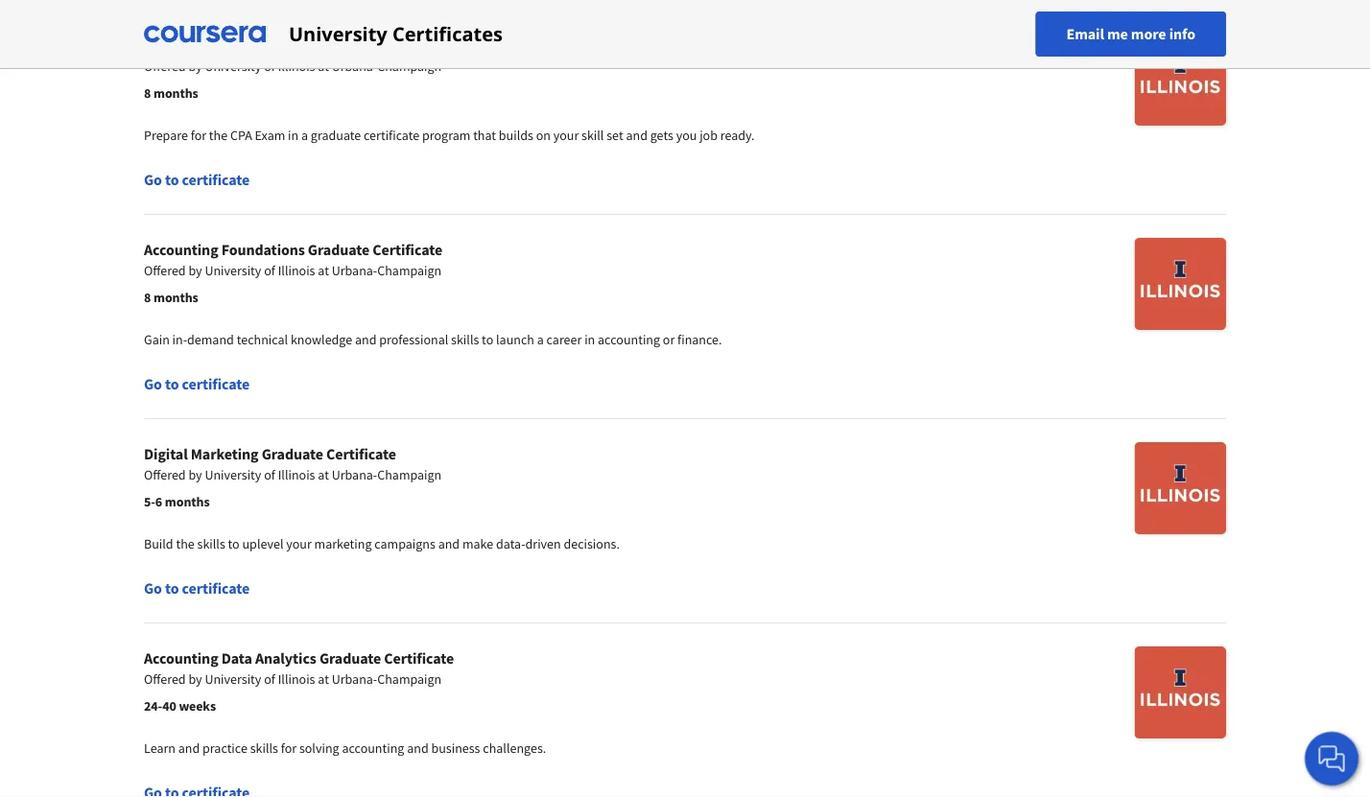 Task type: vqa. For each thing, say whether or not it's contained in the screenshot.


Task type: locate. For each thing, give the bounding box(es) containing it.
at up "knowledge"
[[318, 262, 329, 279]]

by inside digital marketing graduate certificate offered by university of illinois at urbana-champaign 5-6 months
[[189, 466, 202, 484]]

of inside accounting data analytics graduate certificate offered by university of illinois at urbana-champaign 24-40 weeks
[[264, 671, 275, 688]]

months up the 'prepare'
[[154, 84, 198, 102]]

1 illinois from the top
[[278, 58, 315, 75]]

months right 6
[[165, 493, 210, 511]]

1 by from the top
[[189, 58, 202, 75]]

1 horizontal spatial accounting
[[598, 331, 660, 348]]

gets
[[651, 127, 674, 144]]

of
[[264, 58, 275, 75], [264, 262, 275, 279], [264, 466, 275, 484], [264, 671, 275, 688]]

4 illinois from the top
[[278, 671, 315, 688]]

to
[[165, 170, 179, 189], [482, 331, 494, 348], [165, 374, 179, 394], [228, 536, 240, 553], [165, 579, 179, 598]]

certificate down demand
[[182, 374, 250, 394]]

3 offered from the top
[[144, 466, 186, 484]]

go to certificate down the 'prepare'
[[144, 170, 250, 189]]

university of illinois at urbana-champaign image
[[1135, 34, 1227, 126], [1135, 238, 1227, 330], [1135, 443, 1227, 535], [1135, 647, 1227, 739]]

of up the uplevel
[[264, 466, 275, 484]]

months up in-
[[154, 289, 198, 306]]

2 urbana- from the top
[[332, 262, 377, 279]]

0 vertical spatial go
[[144, 170, 162, 189]]

offered for cpa
[[144, 58, 186, 75]]

go down build
[[144, 579, 162, 598]]

24-
[[144, 698, 162, 715]]

40
[[162, 698, 176, 715]]

a left the career
[[537, 331, 544, 348]]

university of illinois at urbana-champaign image for cpa pathways graduate certificate
[[1135, 34, 1227, 126]]

by up weeks
[[189, 671, 202, 688]]

of inside digital marketing graduate certificate offered by university of illinois at urbana-champaign 5-6 months
[[264, 466, 275, 484]]

0 horizontal spatial skills
[[197, 536, 225, 553]]

to left the uplevel
[[228, 536, 240, 553]]

a left graduate
[[301, 127, 308, 144]]

champaign down university certificates
[[377, 58, 442, 75]]

the right build
[[176, 536, 195, 553]]

champaign
[[377, 58, 442, 75], [377, 262, 442, 279], [377, 466, 442, 484], [377, 671, 442, 688]]

2 vertical spatial skills
[[250, 740, 278, 757]]

offered down pathways
[[144, 58, 186, 75]]

skills left launch on the left top of the page
[[451, 331, 479, 348]]

graduate inside accounting foundations graduate certificate offered by university of illinois at urbana-champaign 8 months
[[308, 240, 370, 259]]

cpa inside the cpa pathways graduate certificate offered by university of illinois at urbana-champaign 8 months
[[144, 36, 170, 55]]

uplevel
[[242, 536, 284, 553]]

by down pathways
[[189, 58, 202, 75]]

4 university of illinois at urbana-champaign image from the top
[[1135, 647, 1227, 739]]

illinois down "analytics" on the bottom left of page
[[278, 671, 315, 688]]

skills left the uplevel
[[197, 536, 225, 553]]

6
[[155, 493, 162, 511]]

graduate right pathways
[[241, 36, 302, 55]]

chat with us image
[[1317, 744, 1348, 775]]

to down build
[[165, 579, 179, 598]]

urbana- up "knowledge"
[[332, 262, 377, 279]]

graduate
[[241, 36, 302, 55], [308, 240, 370, 259], [262, 444, 323, 464], [320, 649, 381, 668]]

cpa
[[144, 36, 170, 55], [230, 127, 252, 144]]

2 by from the top
[[189, 262, 202, 279]]

0 horizontal spatial accounting
[[342, 740, 404, 757]]

illinois up the uplevel
[[278, 466, 315, 484]]

2 offered from the top
[[144, 262, 186, 279]]

at inside accounting foundations graduate certificate offered by university of illinois at urbana-champaign 8 months
[[318, 262, 329, 279]]

3 urbana- from the top
[[332, 466, 377, 484]]

champaign for accounting foundations graduate certificate
[[377, 262, 442, 279]]

1 vertical spatial cpa
[[230, 127, 252, 144]]

certificate for digital marketing graduate certificate
[[182, 579, 250, 598]]

certificate for accounting foundations graduate certificate
[[373, 240, 443, 259]]

1 champaign from the top
[[377, 58, 442, 75]]

of inside accounting foundations graduate certificate offered by university of illinois at urbana-champaign 8 months
[[264, 262, 275, 279]]

1 vertical spatial for
[[281, 740, 297, 757]]

illinois up exam
[[278, 58, 315, 75]]

by
[[189, 58, 202, 75], [189, 262, 202, 279], [189, 466, 202, 484], [189, 671, 202, 688]]

1 horizontal spatial cpa
[[230, 127, 252, 144]]

2 at from the top
[[318, 262, 329, 279]]

campaigns
[[375, 536, 436, 553]]

1 8 from the top
[[144, 84, 151, 102]]

driven
[[526, 536, 561, 553]]

graduate right "analytics" on the bottom left of page
[[320, 649, 381, 668]]

2 vertical spatial go to certificate
[[144, 579, 250, 598]]

the
[[209, 127, 228, 144], [176, 536, 195, 553]]

1 vertical spatial accounting
[[342, 740, 404, 757]]

2 vertical spatial months
[[165, 493, 210, 511]]

build
[[144, 536, 173, 553]]

urbana- for cpa pathways graduate certificate
[[332, 58, 377, 75]]

champaign for cpa pathways graduate certificate
[[377, 58, 442, 75]]

0 vertical spatial the
[[209, 127, 228, 144]]

at inside accounting data analytics graduate certificate offered by university of illinois at urbana-champaign 24-40 weeks
[[318, 671, 329, 688]]

your
[[554, 127, 579, 144], [286, 536, 312, 553]]

3 by from the top
[[189, 466, 202, 484]]

by inside accounting foundations graduate certificate offered by university of illinois at urbana-champaign 8 months
[[189, 262, 202, 279]]

certificate
[[364, 127, 420, 144], [182, 170, 250, 189], [182, 374, 250, 394], [182, 579, 250, 598]]

0 vertical spatial go to certificate
[[144, 170, 250, 189]]

university for foundations
[[205, 262, 261, 279]]

university inside the cpa pathways graduate certificate offered by university of illinois at urbana-champaign 8 months
[[205, 58, 261, 75]]

0 horizontal spatial for
[[191, 127, 206, 144]]

decisions.
[[564, 536, 620, 553]]

0 horizontal spatial in
[[288, 127, 299, 144]]

go for cpa pathways graduate certificate
[[144, 170, 162, 189]]

1 horizontal spatial your
[[554, 127, 579, 144]]

offered up gain
[[144, 262, 186, 279]]

by inside the cpa pathways graduate certificate offered by university of illinois at urbana-champaign 8 months
[[189, 58, 202, 75]]

ready.
[[721, 127, 755, 144]]

and
[[626, 127, 648, 144], [355, 331, 377, 348], [438, 536, 460, 553], [178, 740, 200, 757], [407, 740, 429, 757]]

offered for digital
[[144, 466, 186, 484]]

career
[[547, 331, 582, 348]]

certificate inside accounting foundations graduate certificate offered by university of illinois at urbana-champaign 8 months
[[373, 240, 443, 259]]

3 go to certificate from the top
[[144, 579, 250, 598]]

accounting inside accounting foundations graduate certificate offered by university of illinois at urbana-champaign 8 months
[[144, 240, 218, 259]]

for right the 'prepare'
[[191, 127, 206, 144]]

in
[[288, 127, 299, 144], [585, 331, 595, 348]]

accounting left foundations
[[144, 240, 218, 259]]

and right learn
[[178, 740, 200, 757]]

months inside accounting foundations graduate certificate offered by university of illinois at urbana-champaign 8 months
[[154, 289, 198, 306]]

certificate down the 'prepare'
[[182, 170, 250, 189]]

1 urbana- from the top
[[332, 58, 377, 75]]

graduate right foundations
[[308, 240, 370, 259]]

at
[[318, 58, 329, 75], [318, 262, 329, 279], [318, 466, 329, 484], [318, 671, 329, 688]]

gain
[[144, 331, 170, 348]]

1 vertical spatial 8
[[144, 289, 151, 306]]

2 8 from the top
[[144, 289, 151, 306]]

practice
[[203, 740, 247, 757]]

4 by from the top
[[189, 671, 202, 688]]

university inside accounting foundations graduate certificate offered by university of illinois at urbana-champaign 8 months
[[205, 262, 261, 279]]

1 go to certificate from the top
[[144, 170, 250, 189]]

1 vertical spatial accounting
[[144, 649, 218, 668]]

champaign inside accounting foundations graduate certificate offered by university of illinois at urbana-champaign 8 months
[[377, 262, 442, 279]]

1 accounting from the top
[[144, 240, 218, 259]]

graduate right marketing
[[262, 444, 323, 464]]

2 illinois from the top
[[278, 262, 315, 279]]

email me more info
[[1067, 24, 1196, 44]]

urbana- inside accounting foundations graduate certificate offered by university of illinois at urbana-champaign 8 months
[[332, 262, 377, 279]]

4 at from the top
[[318, 671, 329, 688]]

at up solving
[[318, 671, 329, 688]]

demand
[[187, 331, 234, 348]]

marketing
[[314, 536, 372, 553]]

1 vertical spatial go
[[144, 374, 162, 394]]

exam
[[255, 127, 285, 144]]

2 accounting from the top
[[144, 649, 218, 668]]

champaign up business
[[377, 671, 442, 688]]

university inside accounting data analytics graduate certificate offered by university of illinois at urbana-champaign 24-40 weeks
[[205, 671, 261, 688]]

university for marketing
[[205, 466, 261, 484]]

go down the 'prepare'
[[144, 170, 162, 189]]

graduate inside the cpa pathways graduate certificate offered by university of illinois at urbana-champaign 8 months
[[241, 36, 302, 55]]

illinois inside the cpa pathways graduate certificate offered by university of illinois at urbana-champaign 8 months
[[278, 58, 315, 75]]

4 of from the top
[[264, 671, 275, 688]]

0 vertical spatial cpa
[[144, 36, 170, 55]]

champaign inside digital marketing graduate certificate offered by university of illinois at urbana-champaign 5-6 months
[[377, 466, 442, 484]]

skills right practice
[[250, 740, 278, 757]]

champaign up campaigns
[[377, 466, 442, 484]]

1 horizontal spatial in
[[585, 331, 595, 348]]

months
[[154, 84, 198, 102], [154, 289, 198, 306], [165, 493, 210, 511]]

8 up gain
[[144, 289, 151, 306]]

2 of from the top
[[264, 262, 275, 279]]

1 at from the top
[[318, 58, 329, 75]]

certificate for accounting foundations graduate certificate
[[182, 374, 250, 394]]

to down in-
[[165, 374, 179, 394]]

1 offered from the top
[[144, 58, 186, 75]]

go to certificate down demand
[[144, 374, 250, 394]]

accounting up 40
[[144, 649, 218, 668]]

go down gain
[[144, 374, 162, 394]]

graduate inside digital marketing graduate certificate offered by university of illinois at urbana-champaign 5-6 months
[[262, 444, 323, 464]]

graduate for foundations
[[308, 240, 370, 259]]

accounting data analytics graduate certificate offered by university of illinois at urbana-champaign 24-40 weeks
[[144, 649, 454, 715]]

go for accounting foundations graduate certificate
[[144, 374, 162, 394]]

on
[[536, 127, 551, 144]]

0 vertical spatial in
[[288, 127, 299, 144]]

by down marketing
[[189, 466, 202, 484]]

2 go from the top
[[144, 374, 162, 394]]

go to certificate for marketing
[[144, 579, 250, 598]]

at inside digital marketing graduate certificate offered by university of illinois at urbana-champaign 5-6 months
[[318, 466, 329, 484]]

of up exam
[[264, 58, 275, 75]]

illinois inside accounting foundations graduate certificate offered by university of illinois at urbana-champaign 8 months
[[278, 262, 315, 279]]

for
[[191, 127, 206, 144], [281, 740, 297, 757]]

offered inside digital marketing graduate certificate offered by university of illinois at urbana-champaign 5-6 months
[[144, 466, 186, 484]]

0 vertical spatial 8
[[144, 84, 151, 102]]

urbana- up "marketing"
[[332, 466, 377, 484]]

2 go to certificate from the top
[[144, 374, 250, 394]]

months inside the cpa pathways graduate certificate offered by university of illinois at urbana-champaign 8 months
[[154, 84, 198, 102]]

skills
[[451, 331, 479, 348], [197, 536, 225, 553], [250, 740, 278, 757]]

urbana- for accounting foundations graduate certificate
[[332, 262, 377, 279]]

email me more info button
[[1036, 12, 1227, 57]]

champaign up the professional
[[377, 262, 442, 279]]

1 vertical spatial your
[[286, 536, 312, 553]]

accounting
[[144, 240, 218, 259], [144, 649, 218, 668]]

0 vertical spatial accounting
[[144, 240, 218, 259]]

3 go from the top
[[144, 579, 162, 598]]

1 vertical spatial a
[[537, 331, 544, 348]]

go to certificate down build
[[144, 579, 250, 598]]

go to certificate for pathways
[[144, 170, 250, 189]]

champaign inside the cpa pathways graduate certificate offered by university of illinois at urbana-champaign 8 months
[[377, 58, 442, 75]]

8
[[144, 84, 151, 102], [144, 289, 151, 306]]

university of illinois at urbana-champaign image for accounting data analytics graduate certificate
[[1135, 647, 1227, 739]]

1 vertical spatial months
[[154, 289, 198, 306]]

3 illinois from the top
[[278, 466, 315, 484]]

offered down digital
[[144, 466, 186, 484]]

of down "analytics" on the bottom left of page
[[264, 671, 275, 688]]

of for foundations
[[264, 262, 275, 279]]

program
[[422, 127, 471, 144]]

1 university of illinois at urbana-champaign image from the top
[[1135, 34, 1227, 126]]

at for marketing
[[318, 466, 329, 484]]

urbana-
[[332, 58, 377, 75], [332, 262, 377, 279], [332, 466, 377, 484], [332, 671, 377, 688]]

0 vertical spatial skills
[[451, 331, 479, 348]]

your right the uplevel
[[286, 536, 312, 553]]

your right on
[[554, 127, 579, 144]]

1 horizontal spatial skills
[[250, 740, 278, 757]]

urbana- for digital marketing graduate certificate
[[332, 466, 377, 484]]

in right exam
[[288, 127, 299, 144]]

urbana- down university certificates
[[332, 58, 377, 75]]

go
[[144, 170, 162, 189], [144, 374, 162, 394], [144, 579, 162, 598]]

university inside digital marketing graduate certificate offered by university of illinois at urbana-champaign 5-6 months
[[205, 466, 261, 484]]

and left business
[[407, 740, 429, 757]]

for left solving
[[281, 740, 297, 757]]

a
[[301, 127, 308, 144], [537, 331, 544, 348]]

0 horizontal spatial cpa
[[144, 36, 170, 55]]

2 university of illinois at urbana-champaign image from the top
[[1135, 238, 1227, 330]]

1 horizontal spatial a
[[537, 331, 544, 348]]

3 at from the top
[[318, 466, 329, 484]]

8 inside accounting foundations graduate certificate offered by university of illinois at urbana-champaign 8 months
[[144, 289, 151, 306]]

cpa left exam
[[230, 127, 252, 144]]

3 champaign from the top
[[377, 466, 442, 484]]

job
[[700, 127, 718, 144]]

1 go from the top
[[144, 170, 162, 189]]

3 university of illinois at urbana-champaign image from the top
[[1135, 443, 1227, 535]]

at up "marketing"
[[318, 466, 329, 484]]

accounting
[[598, 331, 660, 348], [342, 740, 404, 757]]

0 vertical spatial your
[[554, 127, 579, 144]]

by up demand
[[189, 262, 202, 279]]

challenges.
[[483, 740, 546, 757]]

certificate inside digital marketing graduate certificate offered by university of illinois at urbana-champaign 5-6 months
[[326, 444, 396, 464]]

accounting left the or
[[598, 331, 660, 348]]

0 horizontal spatial the
[[176, 536, 195, 553]]

email
[[1067, 24, 1105, 44]]

4 offered from the top
[[144, 671, 186, 688]]

2 champaign from the top
[[377, 262, 442, 279]]

go to certificate
[[144, 170, 250, 189], [144, 374, 250, 394], [144, 579, 250, 598]]

by for marketing
[[189, 466, 202, 484]]

of down foundations
[[264, 262, 275, 279]]

0 vertical spatial a
[[301, 127, 308, 144]]

at inside the cpa pathways graduate certificate offered by university of illinois at urbana-champaign 8 months
[[318, 58, 329, 75]]

1 vertical spatial go to certificate
[[144, 374, 250, 394]]

4 champaign from the top
[[377, 671, 442, 688]]

go to certificate for foundations
[[144, 374, 250, 394]]

builds
[[499, 127, 534, 144]]

that
[[473, 127, 496, 144]]

urbana- inside accounting data analytics graduate certificate offered by university of illinois at urbana-champaign 24-40 weeks
[[332, 671, 377, 688]]

8 inside the cpa pathways graduate certificate offered by university of illinois at urbana-champaign 8 months
[[144, 84, 151, 102]]

accounting right solving
[[342, 740, 404, 757]]

at up graduate
[[318, 58, 329, 75]]

illinois
[[278, 58, 315, 75], [278, 262, 315, 279], [278, 466, 315, 484], [278, 671, 315, 688]]

of for pathways
[[264, 58, 275, 75]]

the left exam
[[209, 127, 228, 144]]

technical
[[237, 331, 288, 348]]

certificate for digital marketing graduate certificate
[[326, 444, 396, 464]]

certificate
[[305, 36, 375, 55], [373, 240, 443, 259], [326, 444, 396, 464], [384, 649, 454, 668]]

accounting inside accounting data analytics graduate certificate offered by university of illinois at urbana-champaign 24-40 weeks
[[144, 649, 218, 668]]

urbana- up learn and practice skills for solving accounting and business challenges.
[[332, 671, 377, 688]]

offered up 40
[[144, 671, 186, 688]]

offered inside accounting foundations graduate certificate offered by university of illinois at urbana-champaign 8 months
[[144, 262, 186, 279]]

at for pathways
[[318, 58, 329, 75]]

certificate inside the cpa pathways graduate certificate offered by university of illinois at urbana-champaign 8 months
[[305, 36, 375, 55]]

build the skills to uplevel your marketing campaigns and make data-driven decisions.
[[144, 536, 620, 553]]

to down the 'prepare'
[[165, 170, 179, 189]]

pathways
[[173, 36, 238, 55]]

certificate down the uplevel
[[182, 579, 250, 598]]

0 vertical spatial months
[[154, 84, 198, 102]]

4 urbana- from the top
[[332, 671, 377, 688]]

illinois inside digital marketing graduate certificate offered by university of illinois at urbana-champaign 5-6 months
[[278, 466, 315, 484]]

2 vertical spatial go
[[144, 579, 162, 598]]

8 up the 'prepare'
[[144, 84, 151, 102]]

offered inside accounting data analytics graduate certificate offered by university of illinois at urbana-champaign 24-40 weeks
[[144, 671, 186, 688]]

of inside the cpa pathways graduate certificate offered by university of illinois at urbana-champaign 8 months
[[264, 58, 275, 75]]

illinois down foundations
[[278, 262, 315, 279]]

in right the career
[[585, 331, 595, 348]]

3 of from the top
[[264, 466, 275, 484]]

1 horizontal spatial for
[[281, 740, 297, 757]]

cpa left pathways
[[144, 36, 170, 55]]

university
[[289, 21, 388, 47], [205, 58, 261, 75], [205, 262, 261, 279], [205, 466, 261, 484], [205, 671, 261, 688]]

offered inside the cpa pathways graduate certificate offered by university of illinois at urbana-champaign 8 months
[[144, 58, 186, 75]]

set
[[607, 127, 624, 144]]

graduate for marketing
[[262, 444, 323, 464]]

urbana- inside the cpa pathways graduate certificate offered by university of illinois at urbana-champaign 8 months
[[332, 58, 377, 75]]

offered
[[144, 58, 186, 75], [144, 262, 186, 279], [144, 466, 186, 484], [144, 671, 186, 688]]

urbana- inside digital marketing graduate certificate offered by university of illinois at urbana-champaign 5-6 months
[[332, 466, 377, 484]]

1 of from the top
[[264, 58, 275, 75]]

graduate
[[311, 127, 361, 144]]



Task type: describe. For each thing, give the bounding box(es) containing it.
8 for accounting foundations graduate certificate
[[144, 289, 151, 306]]

0 horizontal spatial your
[[286, 536, 312, 553]]

make
[[463, 536, 494, 553]]

or
[[663, 331, 675, 348]]

university of illinois at urbana-champaign image for digital marketing graduate certificate
[[1135, 443, 1227, 535]]

professional
[[379, 331, 449, 348]]

analytics
[[255, 649, 317, 668]]

months for cpa
[[154, 84, 198, 102]]

by for pathways
[[189, 58, 202, 75]]

learn and practice skills for solving accounting and business challenges.
[[144, 740, 546, 757]]

graduate inside accounting data analytics graduate certificate offered by university of illinois at urbana-champaign 24-40 weeks
[[320, 649, 381, 668]]

illinois for foundations
[[278, 262, 315, 279]]

months inside digital marketing graduate certificate offered by university of illinois at urbana-champaign 5-6 months
[[165, 493, 210, 511]]

1 vertical spatial the
[[176, 536, 195, 553]]

knowledge
[[291, 331, 352, 348]]

certificate inside accounting data analytics graduate certificate offered by university of illinois at urbana-champaign 24-40 weeks
[[384, 649, 454, 668]]

illinois for pathways
[[278, 58, 315, 75]]

foundations
[[221, 240, 305, 259]]

more
[[1132, 24, 1167, 44]]

1 vertical spatial in
[[585, 331, 595, 348]]

university certificates
[[289, 21, 503, 47]]

data-
[[496, 536, 526, 553]]

prepare
[[144, 127, 188, 144]]

8 for cpa pathways graduate certificate
[[144, 84, 151, 102]]

to left launch on the left top of the page
[[482, 331, 494, 348]]

to for digital marketing graduate certificate
[[165, 579, 179, 598]]

digital
[[144, 444, 188, 464]]

at for foundations
[[318, 262, 329, 279]]

data
[[221, 649, 252, 668]]

digital marketing graduate certificate offered by university of illinois at urbana-champaign 5-6 months
[[144, 444, 442, 511]]

accounting foundations graduate certificate offered by university of illinois at urbana-champaign 8 months
[[144, 240, 443, 306]]

0 vertical spatial for
[[191, 127, 206, 144]]

go for digital marketing graduate certificate
[[144, 579, 162, 598]]

accounting for accounting data analytics graduate certificate
[[144, 649, 218, 668]]

skill
[[582, 127, 604, 144]]

university for pathways
[[205, 58, 261, 75]]

launch
[[496, 331, 535, 348]]

to for cpa pathways graduate certificate
[[165, 170, 179, 189]]

coursera image
[[144, 19, 266, 49]]

illinois inside accounting data analytics graduate certificate offered by university of illinois at urbana-champaign 24-40 weeks
[[278, 671, 315, 688]]

0 horizontal spatial a
[[301, 127, 308, 144]]

solving
[[299, 740, 339, 757]]

finance.
[[678, 331, 722, 348]]

of for marketing
[[264, 466, 275, 484]]

certificates
[[393, 21, 503, 47]]

info
[[1170, 24, 1196, 44]]

by for foundations
[[189, 262, 202, 279]]

by inside accounting data analytics graduate certificate offered by university of illinois at urbana-champaign 24-40 weeks
[[189, 671, 202, 688]]

learn
[[144, 740, 176, 757]]

university of illinois at urbana-champaign image for accounting foundations graduate certificate
[[1135, 238, 1227, 330]]

2 horizontal spatial skills
[[451, 331, 479, 348]]

months for accounting
[[154, 289, 198, 306]]

champaign for digital marketing graduate certificate
[[377, 466, 442, 484]]

certificate for cpa pathways graduate certificate
[[182, 170, 250, 189]]

marketing
[[191, 444, 259, 464]]

and right "knowledge"
[[355, 331, 377, 348]]

weeks
[[179, 698, 216, 715]]

graduate for pathways
[[241, 36, 302, 55]]

to for accounting foundations graduate certificate
[[165, 374, 179, 394]]

and left make
[[438, 536, 460, 553]]

cpa pathways graduate certificate offered by university of illinois at urbana-champaign 8 months
[[144, 36, 442, 102]]

champaign inside accounting data analytics graduate certificate offered by university of illinois at urbana-champaign 24-40 weeks
[[377, 671, 442, 688]]

me
[[1108, 24, 1129, 44]]

and right set at the top left of the page
[[626, 127, 648, 144]]

gain in-demand technical knowledge and professional skills to launch a career in accounting or finance.
[[144, 331, 722, 348]]

certificate for cpa pathways graduate certificate
[[305, 36, 375, 55]]

in-
[[172, 331, 187, 348]]

prepare for the cpa exam in a graduate certificate program that builds on your skill set and gets you job ready.
[[144, 127, 755, 144]]

certificate left program
[[364, 127, 420, 144]]

illinois for marketing
[[278, 466, 315, 484]]

1 horizontal spatial the
[[209, 127, 228, 144]]

5-
[[144, 493, 155, 511]]

you
[[676, 127, 697, 144]]

offered for accounting
[[144, 262, 186, 279]]

0 vertical spatial accounting
[[598, 331, 660, 348]]

business
[[431, 740, 480, 757]]

accounting for accounting foundations graduate certificate
[[144, 240, 218, 259]]

1 vertical spatial skills
[[197, 536, 225, 553]]



